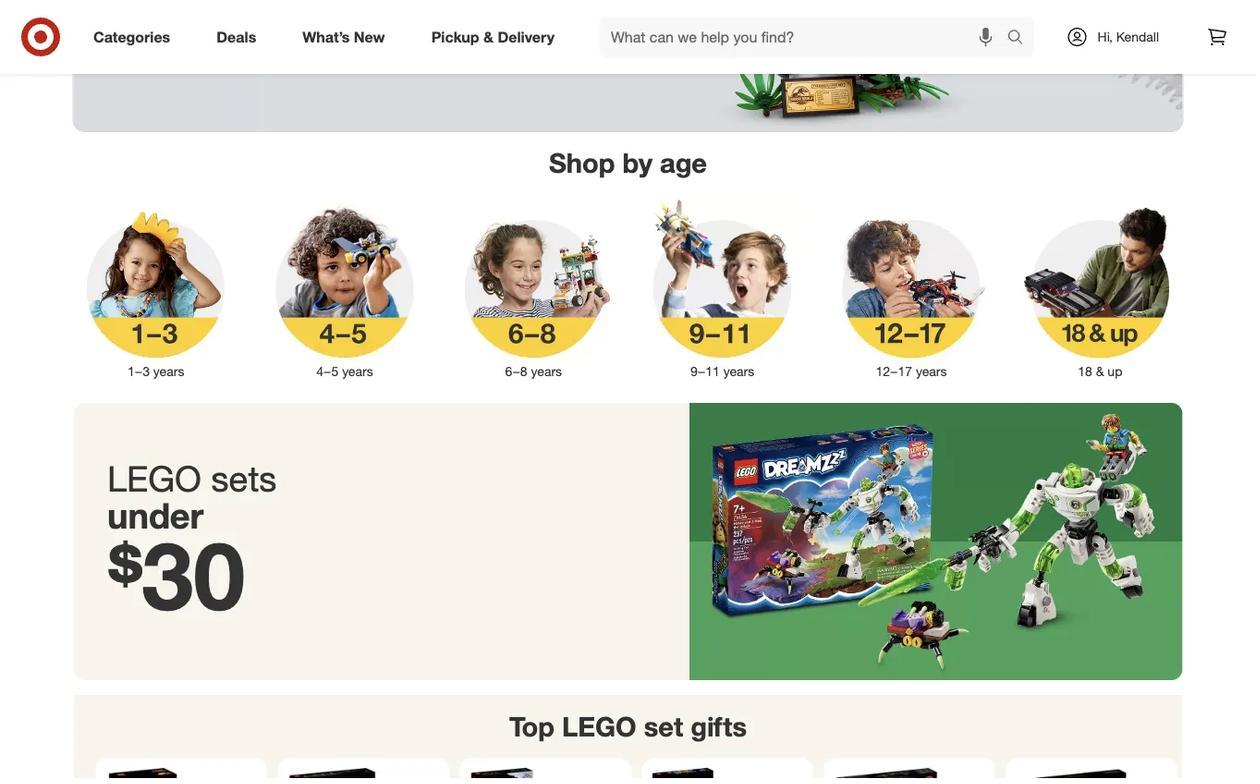 Task type: vqa. For each thing, say whether or not it's contained in the screenshot.
Featured
no



Task type: describe. For each thing, give the bounding box(es) containing it.
years for 4–5 years
[[342, 364, 373, 380]]

set
[[644, 710, 683, 743]]

pickup
[[431, 28, 479, 46]]

up
[[1108, 364, 1123, 380]]

18 & up link
[[1006, 193, 1195, 381]]

years for 1–3 years
[[153, 364, 184, 380]]

12–17 years link
[[817, 193, 1006, 381]]

years for 6–8 years
[[531, 364, 562, 380]]

shop by age
[[549, 146, 707, 179]]

top lego set gifts
[[509, 710, 747, 743]]

deals link
[[201, 17, 279, 57]]

18
[[1078, 364, 1093, 380]]

categories
[[93, 28, 170, 46]]

pickup & delivery link
[[416, 17, 578, 57]]

What can we help you find? suggestions appear below search field
[[600, 17, 1012, 57]]

1–3 years link
[[61, 193, 250, 381]]

lego sets under
[[107, 457, 277, 537]]

9–11 years link
[[628, 193, 817, 381]]

delivery
[[498, 28, 555, 46]]

1–3
[[128, 364, 150, 380]]

deals
[[217, 28, 256, 46]]

age
[[660, 146, 707, 179]]

hi, kendall
[[1098, 29, 1159, 45]]

pickup & delivery
[[431, 28, 555, 46]]

4–5
[[316, 364, 339, 380]]

6–8 years link
[[439, 193, 628, 381]]

12–17
[[876, 364, 913, 380]]

18 & up
[[1078, 364, 1123, 380]]

gifts
[[691, 710, 747, 743]]

kendall
[[1117, 29, 1159, 45]]



Task type: locate. For each thing, give the bounding box(es) containing it.
1–3 years
[[128, 364, 184, 380]]

what's new
[[303, 28, 385, 46]]

by
[[623, 146, 653, 179]]

4–5 years
[[316, 364, 373, 380]]

0 horizontal spatial &
[[484, 28, 494, 46]]

9–11 years
[[691, 364, 755, 380]]

4–5 years link
[[250, 193, 439, 381]]

under
[[107, 494, 204, 537]]

5 years from the left
[[916, 364, 947, 380]]

1 vertical spatial &
[[1096, 364, 1104, 380]]

years
[[153, 364, 184, 380], [342, 364, 373, 380], [531, 364, 562, 380], [724, 364, 755, 380], [916, 364, 947, 380]]

new
[[354, 28, 385, 46]]

6–8 years
[[505, 364, 562, 380]]

years right 9–11
[[724, 364, 755, 380]]

&
[[484, 28, 494, 46], [1096, 364, 1104, 380]]

lego left set
[[562, 710, 637, 743]]

top
[[509, 710, 555, 743]]

lego left sets
[[107, 457, 202, 500]]

1 years from the left
[[153, 364, 184, 380]]

1 horizontal spatial lego
[[562, 710, 637, 743]]

0 horizontal spatial lego
[[107, 457, 202, 500]]

what's
[[303, 28, 350, 46]]

hi,
[[1098, 29, 1113, 45]]

1 horizontal spatial &
[[1096, 364, 1104, 380]]

& for pickup
[[484, 28, 494, 46]]

& right the pickup
[[484, 28, 494, 46]]

lego inside lego sets under
[[107, 457, 202, 500]]

lego
[[107, 457, 202, 500], [562, 710, 637, 743]]

categories link
[[78, 17, 193, 57]]

0 vertical spatial &
[[484, 28, 494, 46]]

4 years from the left
[[724, 364, 755, 380]]

years right 12–17
[[916, 364, 947, 380]]

carousel region
[[74, 695, 1183, 779]]

years for 12–17 years
[[916, 364, 947, 380]]

2 years from the left
[[342, 364, 373, 380]]

search
[[999, 30, 1044, 48]]

search button
[[999, 17, 1044, 61]]

& for 18
[[1096, 364, 1104, 380]]

6–8
[[505, 364, 528, 380]]

9–11
[[691, 364, 720, 380]]

sets
[[211, 457, 277, 500]]

12–17 years
[[876, 364, 947, 380]]

$30
[[107, 518, 245, 632]]

3 years from the left
[[531, 364, 562, 380]]

years for 9–11 years
[[724, 364, 755, 380]]

years right "4–5"
[[342, 364, 373, 380]]

1 vertical spatial lego
[[562, 710, 637, 743]]

years right 6–8
[[531, 364, 562, 380]]

years right the 1–3
[[153, 364, 184, 380]]

& right "18"
[[1096, 364, 1104, 380]]

what's new link
[[287, 17, 408, 57]]

0 vertical spatial lego
[[107, 457, 202, 500]]

lego inside carousel 'region'
[[562, 710, 637, 743]]

shop
[[549, 146, 615, 179]]



